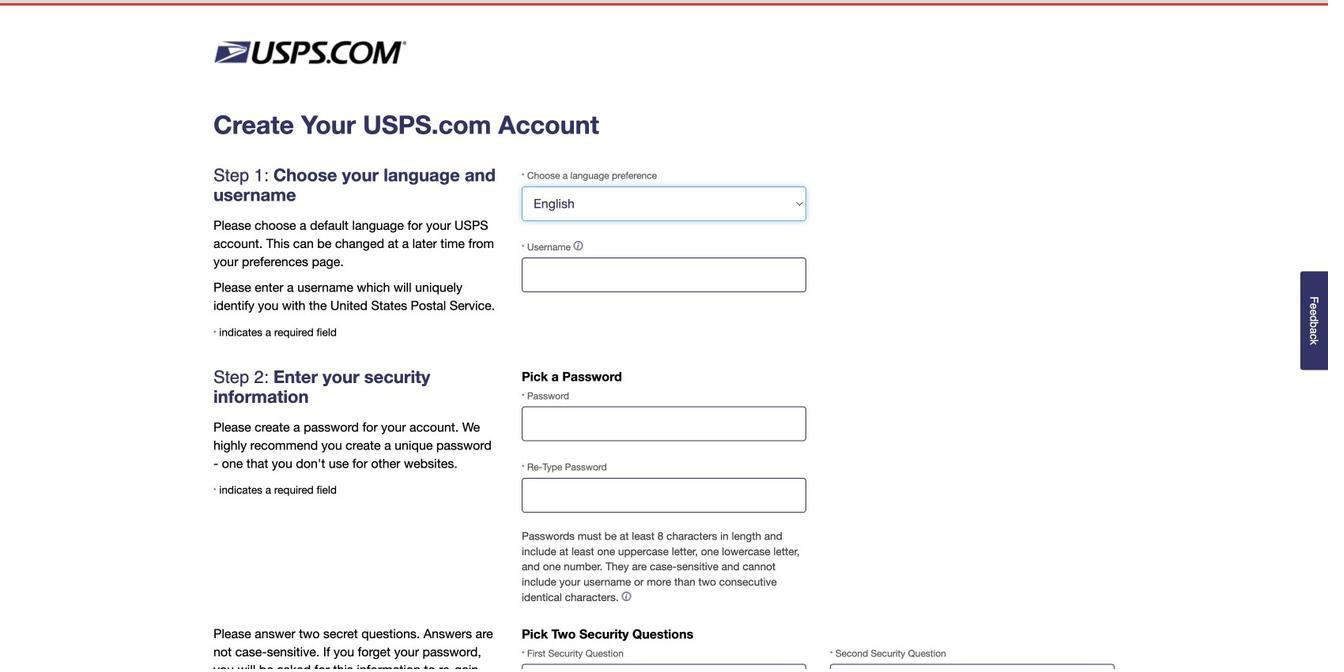 Task type: vqa. For each thing, say whether or not it's contained in the screenshot.
email field
no



Task type: locate. For each thing, give the bounding box(es) containing it.
None password field
[[522, 407, 807, 442], [522, 478, 807, 513], [522, 407, 807, 442], [522, 478, 807, 513]]

usps.com home. the profile of an eagle's head adjoining the words united states postal service are the two elements that are combined to form the corporate signature. image
[[214, 21, 430, 84]]

None text field
[[522, 258, 807, 293]]



Task type: describe. For each thing, give the bounding box(es) containing it.
tool tip image
[[622, 592, 632, 602]]

tool tip image
[[574, 241, 583, 251]]



